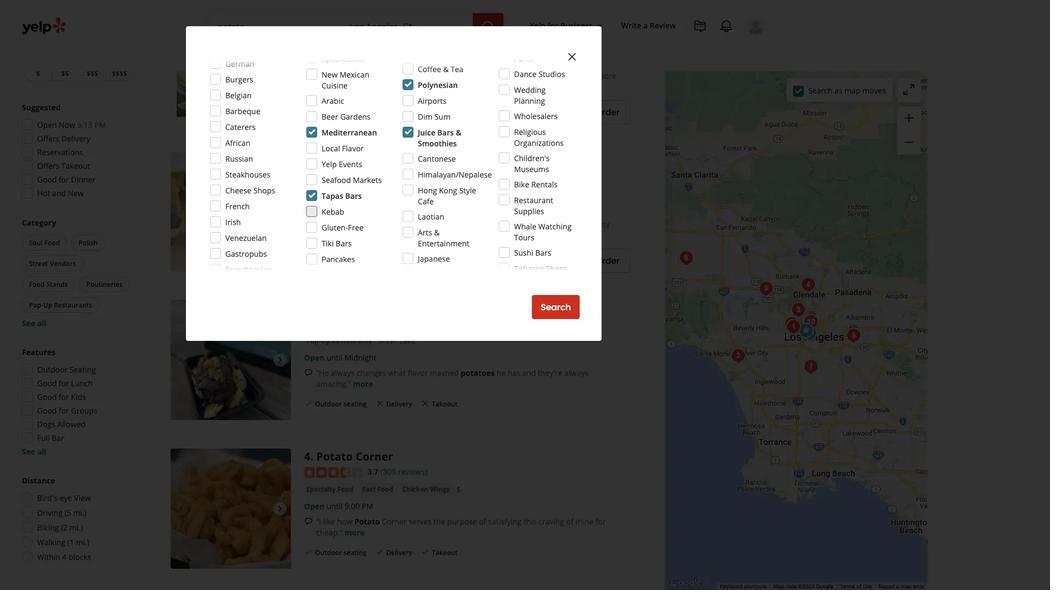 Task type: vqa. For each thing, say whether or not it's contained in the screenshot.
the right 'of'
yes



Task type: describe. For each thing, give the bounding box(es) containing it.
humble
[[316, 152, 359, 167]]

/burger place, pay a pretty steep price for..."
[[316, 219, 610, 241]]

delivery left 16 close v2 icon
[[386, 400, 412, 409]]

a inside balls--with a name like the potato sack, they need more potato items..."
[[456, 71, 460, 81]]

lake
[[399, 336, 416, 346]]

angel's tijuana tacos image
[[800, 312, 822, 333]]

walking (1 mi.)
[[37, 537, 89, 548]]

search for search as map moves
[[808, 85, 833, 96]]

terms of use
[[840, 584, 872, 591]]

moves
[[863, 85, 886, 96]]

scandinavian
[[225, 264, 272, 275]]

4.2 star rating image
[[304, 22, 363, 32]]

dance
[[514, 69, 537, 79]]

slideshow element for 2
[[171, 152, 291, 272]]

group containing category
[[20, 217, 136, 329]]

kids
[[71, 392, 86, 402]]

reviews) for 1 . the potato sack
[[398, 21, 427, 32]]

mi.) for driving (5 mi.)
[[73, 508, 86, 518]]

yelp for yelp events
[[322, 159, 337, 169]]

4.3 link
[[368, 169, 378, 181]]

street vendors button
[[22, 255, 83, 272]]

delivery down serves
[[386, 549, 412, 558]]

open for "he always changes what flavor mashed
[[304, 353, 325, 363]]

dim
[[418, 111, 433, 122]]

0 horizontal spatial of
[[479, 517, 486, 527]]

pop-up restaurants for right pop-up restaurants button
[[306, 336, 372, 345]]

new inside group
[[68, 188, 84, 198]]

order for 2 . humble potato
[[595, 255, 620, 267]]

option group containing distance
[[19, 475, 136, 566]]

balls-
[[417, 71, 436, 81]]

they
[[560, 71, 575, 81]]

0 vertical spatial humble potato image
[[171, 152, 291, 272]]

potato for 2 . humble potato
[[362, 152, 399, 167]]

corner serves the purpose of satisfying this craving of mine for cheap."
[[316, 517, 606, 538]]

lunch
[[71, 378, 93, 389]]

potato for 1 . the potato sack
[[339, 3, 376, 18]]

all for category
[[37, 318, 46, 328]]

arts
[[418, 227, 432, 238]]

soul
[[29, 238, 43, 247]]

a right report
[[896, 584, 899, 591]]

humble potato link
[[316, 152, 399, 167]]

shops for cheese shops
[[253, 185, 275, 196]]

seafood markets
[[322, 175, 382, 185]]

outdoor inside group
[[37, 365, 68, 375]]

16 chevron down v2 image
[[595, 21, 604, 30]]

wholesalers
[[514, 111, 558, 121]]

for for lunch
[[59, 378, 69, 389]]

report a map error
[[879, 584, 924, 591]]

4 outdoor seating from the top
[[315, 549, 367, 558]]

mine
[[576, 517, 594, 527]]

google image
[[668, 577, 704, 591]]

1 horizontal spatial $$
[[447, 187, 456, 198]]

beer
[[322, 111, 338, 122]]

until down pop-up restaurants link
[[327, 353, 343, 363]]

see for features
[[22, 447, 35, 457]]

bird's-
[[37, 493, 60, 504]]

chicken wings
[[402, 485, 450, 494]]

serves
[[409, 517, 432, 527]]

german
[[225, 58, 254, 69]]

the baked potato image
[[755, 278, 777, 300]]

4 . potato corner
[[304, 449, 393, 465]]

2 horizontal spatial potato
[[490, 219, 516, 230]]

map for moves
[[845, 85, 861, 96]]

purpose
[[447, 517, 477, 527]]

outdoor down tiki
[[315, 256, 342, 265]]

american
[[306, 188, 338, 197]]

steakhouses
[[225, 169, 270, 180]]

style
[[459, 185, 476, 196]]

0 vertical spatial potato
[[390, 71, 415, 81]]

dance studios
[[514, 69, 565, 79]]

himalayan/nepalese
[[418, 169, 492, 180]]

3 "i from the top
[[316, 517, 321, 527]]

tours
[[514, 232, 535, 243]]

1 horizontal spatial house of mash image
[[788, 299, 810, 321]]

bars for tapas
[[345, 191, 362, 201]]

good for good for dinner
[[37, 174, 57, 185]]

start for 1 . the potato sack
[[573, 106, 593, 119]]

close image
[[566, 50, 579, 63]]

next image
[[274, 354, 287, 367]]

more link for how
[[344, 528, 365, 538]]

amusement parks
[[514, 42, 558, 64]]

pop- for leftmost pop-up restaurants button
[[29, 301, 43, 310]]

terms of use link
[[840, 584, 872, 591]]

to
[[436, 219, 444, 230]]

(231
[[381, 21, 396, 32]]

open for "i don't know, dude, when you go to a cool asian
[[304, 204, 325, 214]]

"i don't know, dude, when you go to a cool asian potato
[[316, 219, 516, 230]]

louders image
[[781, 314, 803, 336]]

closed until 7:00 am tomorrow
[[304, 55, 416, 66]]

$$$ button
[[78, 65, 106, 82]]

0 horizontal spatial like
[[323, 517, 335, 527]]

always inside he has and they're always amazing."
[[565, 368, 589, 378]]

groups
[[71, 406, 97, 416]]

changes
[[357, 368, 386, 378]]

cheese shops
[[225, 185, 275, 196]]

start order link for humble potato
[[562, 249, 630, 273]]

start for 2 . humble potato
[[573, 255, 593, 267]]

a inside /burger place, pay a pretty steep price for..."
[[582, 219, 587, 230]]

arts & entertainment
[[418, 227, 469, 249]]

0 vertical spatial corner
[[356, 449, 393, 465]]

am
[[366, 55, 378, 66]]

stands
[[46, 280, 68, 289]]

open until 9:00 pm for potato
[[304, 502, 373, 512]]

start order for 1 . the potato sack
[[573, 106, 620, 119]]

reviews) for 2 . humble potato
[[398, 170, 427, 180]]

1 16 checkmark v2 image from the top
[[304, 256, 313, 265]]

. for 4
[[310, 449, 314, 465]]

group containing features
[[19, 347, 136, 457]]

9:00 for humble
[[345, 204, 360, 214]]

2 . humble potato
[[304, 152, 399, 167]]

16 speech v2 image for 2
[[304, 221, 313, 229]]

walking
[[37, 537, 65, 548]]

mr & mrs potato image
[[676, 248, 697, 269]]

fast food button
[[360, 484, 396, 495]]

street
[[29, 259, 48, 268]]

tobacco
[[514, 263, 544, 274]]

offers for offers delivery
[[37, 133, 59, 144]]

16 speech v2 image for "i
[[304, 518, 313, 527]]

closed
[[304, 55, 329, 66]]

outdoor down cheap." at bottom
[[315, 549, 342, 558]]

children's
[[514, 153, 550, 163]]

more for he has and they're always amazing."
[[353, 379, 373, 389]]

report
[[879, 584, 895, 591]]

1 horizontal spatial like
[[343, 71, 355, 81]]

the inside corner serves the purpose of satisfying this craving of mine for cheap."
[[434, 517, 445, 527]]

previous image for open until midnight
[[175, 354, 188, 367]]

1 horizontal spatial $
[[456, 485, 461, 495]]

9:00 for potato
[[345, 502, 360, 512]]

outdoor down "arabic"
[[315, 108, 342, 117]]

supplies
[[514, 206, 544, 216]]

bars for juice
[[437, 127, 454, 138]]

good for good for groups
[[37, 406, 57, 416]]

takeout right 16 close v2 icon
[[432, 400, 458, 409]]

"i for humble
[[316, 219, 321, 230]]

3 seating from the top
[[344, 400, 367, 409]]

potato up 3.7 star rating image
[[316, 449, 353, 465]]

filters
[[22, 26, 49, 38]]

user actions element
[[521, 14, 781, 81]]

satisfying
[[488, 517, 522, 527]]

the potato sack image
[[783, 316, 805, 338]]

chicken wings button
[[400, 484, 452, 495]]

0 horizontal spatial house of mash image
[[171, 301, 291, 421]]

bars for tiki
[[336, 238, 352, 249]]

smoothies
[[418, 138, 457, 149]]

good for lunch
[[37, 378, 93, 389]]

tapas bars
[[322, 191, 362, 201]]

1 vertical spatial 4
[[62, 552, 67, 563]]

the inside balls--with a name like the potato sack, they need more potato items..."
[[499, 71, 512, 81]]

local flavor
[[322, 143, 364, 153]]

$$ button
[[51, 65, 78, 82]]

see for category
[[22, 318, 35, 328]]

0 vertical spatial the
[[316, 3, 336, 18]]

irish
[[225, 217, 241, 227]]

airports
[[418, 95, 447, 106]]

see all for category
[[22, 318, 46, 328]]

takeout down corner serves the purpose of satisfying this craving of mine for cheap."
[[432, 549, 458, 558]]

4.3
[[368, 170, 378, 180]]

up inside group
[[43, 301, 52, 310]]

3.7 star rating image
[[304, 468, 363, 479]]

burgers
[[225, 74, 253, 85]]

cafe
[[418, 196, 434, 206]]

see all for features
[[22, 447, 46, 457]]

distance
[[22, 476, 55, 486]]

previous image for open until 9:00 pm
[[175, 206, 188, 219]]

within 4 blocks
[[37, 552, 91, 563]]

0 vertical spatial pm
[[94, 120, 106, 130]]

$$$$
[[112, 69, 127, 78]]

nordstrom rack image
[[795, 320, 817, 342]]

cool
[[452, 219, 467, 230]]

expand map image
[[903, 83, 916, 96]]

(231 reviews)
[[381, 21, 427, 32]]

2 horizontal spatial of
[[857, 584, 862, 591]]

religious
[[514, 127, 546, 137]]

pop-up restaurants for leftmost pop-up restaurants button
[[29, 301, 92, 310]]

yelp for business button
[[525, 15, 608, 35]]

the potato sack image
[[171, 3, 291, 123]]

mediterranean
[[322, 127, 377, 138]]

price
[[338, 230, 355, 241]]

search for search
[[541, 301, 571, 314]]

seating for 16 close v2 image associated with outdoor seating
[[344, 108, 367, 117]]

1 horizontal spatial restaurants
[[332, 336, 372, 345]]

for for kids
[[59, 392, 69, 402]]

& inside juice bars & smoothies
[[456, 127, 462, 138]]

. for 2
[[310, 152, 314, 167]]

like inside balls--with a name like the potato sack, they need more potato items..."
[[485, 71, 497, 81]]

1 horizontal spatial up
[[321, 336, 330, 345]]

he
[[497, 368, 506, 378]]

with
[[439, 71, 454, 81]]



Task type: locate. For each thing, give the bounding box(es) containing it.
search inside button
[[541, 301, 571, 314]]

takeout down airports
[[432, 108, 458, 117]]

0 horizontal spatial and
[[52, 188, 66, 198]]

16 close v2 image down changes on the left bottom of the page
[[375, 400, 384, 409]]

craving
[[539, 517, 564, 527]]

sushi bars
[[514, 248, 551, 258]]

16 close v2 image for delivery
[[375, 400, 384, 409]]

pop-up restaurants inside group
[[29, 301, 92, 310]]

shops right tobacco
[[546, 263, 568, 274]]

bars down the gluten-free
[[336, 238, 352, 249]]

pm up dude,
[[362, 204, 373, 214]]

takeout down entertainment
[[432, 256, 458, 265]]

delivery left japanese at top left
[[386, 256, 412, 265]]

potato
[[339, 3, 376, 18], [514, 71, 538, 81], [362, 152, 399, 167], [316, 449, 353, 465], [354, 517, 380, 527]]

2 vertical spatial reviews)
[[398, 468, 427, 478]]

restaurants inside group
[[54, 301, 92, 310]]

None search field
[[209, 13, 506, 39]]

2 start order link from the top
[[562, 249, 630, 273]]

2 start order from the top
[[573, 255, 620, 267]]

0 vertical spatial 16 close v2 image
[[304, 107, 313, 116]]

$ right wings on the left bottom of the page
[[456, 485, 461, 495]]

0 horizontal spatial always
[[331, 368, 355, 378]]

more link for changes
[[353, 379, 373, 389]]

1 good from the top
[[37, 174, 57, 185]]

corner inside corner serves the purpose of satisfying this craving of mine for cheap."
[[382, 517, 407, 527]]

1 vertical spatial see all
[[22, 447, 46, 457]]

2 previous image from the top
[[175, 354, 188, 367]]

keyboard
[[720, 584, 743, 591]]

. for 1
[[310, 3, 314, 18]]

1 vertical spatial start order link
[[562, 249, 630, 273]]

good for groups
[[37, 406, 97, 416]]

poutine brothers image
[[800, 356, 822, 378]]

mi.) for walking (1 mi.)
[[76, 537, 89, 548]]

16 checkmark v2 image
[[421, 107, 430, 116], [421, 256, 430, 265], [304, 400, 313, 409], [375, 549, 384, 558], [421, 549, 430, 558]]

"i left the quite
[[316, 71, 321, 81]]

1 vertical spatial yelp
[[322, 159, 337, 169]]

good for good for lunch
[[37, 378, 57, 389]]

0 vertical spatial .
[[310, 3, 314, 18]]

asian
[[469, 219, 488, 230]]

0 vertical spatial map
[[845, 85, 861, 96]]

food inside button
[[29, 280, 45, 289]]

$$ left $$$ button
[[61, 69, 69, 78]]

seating
[[344, 108, 367, 117], [344, 256, 367, 265], [344, 400, 367, 409], [344, 549, 367, 558]]

potato
[[390, 71, 415, 81], [316, 81, 340, 92], [490, 219, 516, 230]]

outdoor seating down amazing."
[[315, 400, 367, 409]]

2 previous image from the top
[[175, 503, 188, 516]]

2 vertical spatial "i
[[316, 517, 321, 527]]

pm for 2 . humble potato
[[362, 204, 373, 214]]

coffee
[[418, 64, 441, 74]]

a right to on the top left of the page
[[446, 219, 450, 230]]

yelp for yelp for business
[[530, 20, 546, 30]]

1 horizontal spatial search
[[808, 85, 833, 96]]

potato inside balls--with a name like the potato sack, they need more potato items..."
[[514, 71, 538, 81]]

1 horizontal spatial 4
[[304, 449, 310, 465]]

potato down tomorrow
[[390, 71, 415, 81]]

. left local
[[310, 152, 314, 167]]

pop-up restaurants button down stands
[[22, 297, 99, 313]]

more
[[597, 71, 616, 81], [353, 379, 373, 389], [344, 528, 365, 538]]

16 speech v2 image
[[304, 72, 313, 81], [304, 221, 313, 229]]

bars up tobacco shops
[[535, 248, 551, 258]]

1 outdoor seating from the top
[[315, 108, 367, 117]]

for for dinner
[[59, 174, 69, 185]]

1 vertical spatial new
[[68, 188, 84, 198]]

3 slideshow element from the top
[[171, 301, 291, 421]]

2 9:00 from the top
[[345, 502, 360, 512]]

previous image for 1
[[175, 57, 188, 70]]

rentals
[[531, 179, 558, 190]]

open until 9:00 pm for humble
[[304, 204, 373, 214]]

french
[[225, 201, 250, 211]]

0 vertical spatial "i
[[316, 71, 321, 81]]

american (new) button
[[304, 187, 361, 198]]

1 horizontal spatial potato
[[390, 71, 415, 81]]

$$
[[61, 69, 69, 78], [447, 187, 456, 198]]

0 vertical spatial new
[[322, 69, 338, 80]]

0 horizontal spatial map
[[845, 85, 861, 96]]

start down need
[[573, 106, 593, 119]]

1 vertical spatial up
[[321, 336, 330, 345]]

1 vertical spatial 16 close v2 image
[[375, 400, 384, 409]]

midnight
[[345, 353, 376, 363]]

(1
[[67, 537, 74, 548]]

search button
[[532, 295, 580, 319]]

map left error
[[901, 584, 912, 591]]

0 vertical spatial $
[[36, 69, 40, 78]]

1 see all from the top
[[22, 318, 46, 328]]

search left as
[[808, 85, 833, 96]]

1 vertical spatial restaurants
[[332, 336, 372, 345]]

see
[[22, 318, 35, 328], [22, 447, 35, 457]]

and right has
[[522, 368, 536, 378]]

of left use
[[857, 584, 862, 591]]

order for 1 . the potato sack
[[595, 106, 620, 119]]

tea
[[451, 64, 464, 74]]

3 good from the top
[[37, 392, 57, 402]]

mister fried potato image
[[843, 325, 865, 347]]

amusement
[[514, 42, 558, 53]]

0 vertical spatial up
[[43, 301, 52, 310]]

©2023
[[798, 584, 815, 591]]

. up 3.7 star rating image
[[310, 449, 314, 465]]

1 horizontal spatial new
[[322, 69, 338, 80]]

see up features
[[22, 318, 35, 328]]

0 vertical spatial 9:00
[[345, 204, 360, 214]]

the
[[316, 3, 336, 18], [499, 71, 512, 81]]

0 vertical spatial 16 speech v2 image
[[304, 72, 313, 81]]

flavor
[[342, 143, 364, 153]]

0 vertical spatial $$
[[61, 69, 69, 78]]

food right fast
[[378, 485, 394, 494]]

0 vertical spatial previous image
[[175, 206, 188, 219]]

shops for tobacco shops
[[546, 263, 568, 274]]

1 offers from the top
[[37, 133, 59, 144]]

1 horizontal spatial of
[[566, 517, 574, 527]]

1 see all button from the top
[[22, 318, 46, 328]]

1 9:00 from the top
[[345, 204, 360, 214]]

google
[[816, 584, 833, 591]]

1 see from the top
[[22, 318, 35, 328]]

0 vertical spatial more link
[[353, 379, 373, 389]]

1 slideshow element from the top
[[171, 3, 291, 123]]

kong
[[439, 185, 457, 196]]

children's museums
[[514, 153, 550, 174]]

don't
[[323, 219, 341, 230]]

1 reviews) from the top
[[398, 21, 427, 32]]

within
[[37, 552, 60, 563]]

reviews) for 4 . potato corner
[[398, 468, 427, 478]]

0 vertical spatial reviews)
[[398, 21, 427, 32]]

3 . from the top
[[310, 449, 314, 465]]

1 vertical spatial reviews)
[[398, 170, 427, 180]]

start order down pretty
[[573, 255, 620, 267]]

hong
[[418, 185, 437, 196]]

0 horizontal spatial new
[[68, 188, 84, 198]]

seating down amazing."
[[344, 400, 367, 409]]

american (new)
[[306, 188, 359, 197]]

1 seating from the top
[[344, 108, 367, 117]]

venezuelan
[[225, 233, 267, 243]]

0 vertical spatial see all button
[[22, 318, 46, 328]]

0 horizontal spatial yelp
[[322, 159, 337, 169]]

1 horizontal spatial humble potato image
[[728, 345, 749, 367]]

up down food stands button
[[43, 301, 52, 310]]

food for fast food
[[378, 485, 394, 494]]

previous image
[[175, 57, 188, 70], [175, 503, 188, 516]]

good for good for kids
[[37, 392, 57, 402]]

specialty food
[[306, 485, 353, 494]]

0 horizontal spatial $
[[36, 69, 40, 78]]

0 horizontal spatial pop-
[[29, 301, 43, 310]]

poutineries
[[86, 280, 123, 289]]

1 vertical spatial and
[[522, 368, 536, 378]]

slideshow element
[[171, 3, 291, 123], [171, 152, 291, 272], [171, 301, 291, 421], [171, 449, 291, 570]]

16 speech v2 image for 1
[[304, 72, 313, 81]]

0 vertical spatial order
[[595, 106, 620, 119]]

4.3 star rating image
[[304, 170, 363, 181]]

4.2
[[368, 21, 378, 32]]

potato corner image
[[798, 274, 819, 296]]

1 horizontal spatial 16 close v2 image
[[375, 400, 384, 409]]

the up items..."
[[357, 71, 369, 81]]

as
[[835, 85, 843, 96]]

open for offers delivery
[[37, 120, 57, 130]]

for up good for kids at the bottom of page
[[59, 378, 69, 389]]

start order link for the potato sack
[[562, 100, 630, 124]]

pop- inside group
[[29, 301, 43, 310]]

2 vertical spatial potato
[[490, 219, 516, 230]]

food for soul food
[[44, 238, 60, 247]]

0 vertical spatial more
[[597, 71, 616, 81]]

soul food
[[29, 238, 60, 247]]

$$ inside button
[[61, 69, 69, 78]]

until down specialty food button
[[327, 502, 343, 512]]

for left business
[[548, 20, 558, 30]]

new up cuisine at the left top
[[322, 69, 338, 80]]

start order link down need
[[562, 100, 630, 124]]

write a review link
[[617, 15, 680, 35]]

& right '-'
[[443, 64, 449, 74]]

see all button up features
[[22, 318, 46, 328]]

for for groups
[[59, 406, 69, 416]]

2 vertical spatial &
[[434, 227, 440, 238]]

16 speech v2 image left don't
[[304, 221, 313, 229]]

mi.) for biking (2 mi.)
[[70, 523, 83, 533]]

tobacco shops
[[514, 263, 568, 274]]

0 vertical spatial see all
[[22, 318, 46, 328]]

2 slideshow element from the top
[[171, 152, 291, 272]]

3 outdoor seating from the top
[[315, 400, 367, 409]]

food for specialty food
[[338, 485, 353, 494]]

1 order from the top
[[595, 106, 620, 119]]

like up items..."
[[343, 71, 355, 81]]

delivery down the open now 5:13 pm
[[61, 133, 90, 144]]

open for "i like how
[[304, 502, 325, 512]]

2 horizontal spatial &
[[456, 127, 462, 138]]

outdoor down amazing."
[[315, 400, 342, 409]]

corner up 3.7 link at the bottom left of the page
[[356, 449, 393, 465]]

0 vertical spatial start
[[573, 106, 593, 119]]

0 vertical spatial start order link
[[562, 100, 630, 124]]

0 vertical spatial search
[[808, 85, 833, 96]]

0 vertical spatial all
[[37, 318, 46, 328]]

humble potato image
[[171, 152, 291, 272], [728, 345, 749, 367]]

business categories element
[[207, 39, 766, 71]]

0 vertical spatial pop-up restaurants
[[29, 301, 92, 310]]

1 horizontal spatial pop-up restaurants
[[306, 336, 372, 345]]

until for potato
[[327, 502, 343, 512]]

1 horizontal spatial always
[[565, 368, 589, 378]]

seafood
[[322, 175, 351, 185]]

2 open until 9:00 pm from the top
[[304, 502, 373, 512]]

know,
[[343, 219, 365, 230]]

1 vertical spatial pop-up restaurants
[[306, 336, 372, 345]]

"i quite like the fried potato
[[316, 71, 415, 81]]

1 start from the top
[[573, 106, 593, 119]]

fast food link
[[360, 484, 396, 495]]

delivery left dim
[[386, 108, 412, 117]]

map data ©2023 google
[[774, 584, 833, 591]]

pm
[[94, 120, 106, 130], [362, 204, 373, 214], [362, 502, 373, 512]]

offers down reservations
[[37, 161, 59, 171]]

russian
[[225, 153, 253, 164]]

biking (2 mi.)
[[37, 523, 83, 533]]

$ inside button
[[36, 69, 40, 78]]

2 always from the left
[[565, 368, 589, 378]]

for for business
[[548, 20, 558, 30]]

0 vertical spatial 16 speech v2 image
[[304, 369, 313, 378]]

2 vertical spatial more
[[344, 528, 365, 538]]

poutineries button
[[79, 276, 130, 293]]

the left dance
[[499, 71, 512, 81]]

slideshow element for 1
[[171, 3, 291, 123]]

1 16 speech v2 image from the top
[[304, 369, 313, 378]]

24 chevron down v2 image
[[347, 47, 360, 60]]

more down changes on the left bottom of the page
[[353, 379, 373, 389]]

until for humble
[[327, 204, 343, 214]]

0 horizontal spatial the
[[357, 71, 369, 81]]

previous image
[[175, 206, 188, 219], [175, 354, 188, 367]]

for inside corner serves the purpose of satisfying this craving of mine for cheap."
[[596, 517, 606, 527]]

0 horizontal spatial search
[[541, 301, 571, 314]]

mashed
[[430, 368, 459, 378]]

"i up steep
[[316, 219, 321, 230]]

outdoor seating down "arabic"
[[315, 108, 367, 117]]

0 vertical spatial mi.)
[[73, 508, 86, 518]]

and right hot at the left of the page
[[52, 188, 66, 198]]

always up amazing."
[[331, 368, 355, 378]]

open down specialty
[[304, 502, 325, 512]]

1 horizontal spatial pop-up restaurants button
[[304, 336, 374, 346]]

. up 4.2 star rating "image"
[[310, 3, 314, 18]]

2 reviews) from the top
[[398, 170, 427, 180]]

2 offers from the top
[[37, 161, 59, 171]]

1 . from the top
[[310, 3, 314, 18]]

& for arts & entertainment
[[434, 227, 440, 238]]

food down 3.7 star rating image
[[338, 485, 353, 494]]

16 speech v2 image
[[304, 369, 313, 378], [304, 518, 313, 527]]

new inside 'new mexican cuisine'
[[322, 69, 338, 80]]

1 vertical spatial $$
[[447, 187, 456, 198]]

potato corner image
[[171, 449, 291, 570]]

all for features
[[37, 447, 46, 457]]

and inside group
[[52, 188, 66, 198]]

see all up features
[[22, 318, 46, 328]]

yelp inside search dialog
[[322, 159, 337, 169]]

2 16 checkmark v2 image from the top
[[304, 549, 313, 558]]

2 see from the top
[[22, 447, 35, 457]]

2 16 speech v2 image from the top
[[304, 518, 313, 527]]

always
[[331, 368, 355, 378], [565, 368, 589, 378]]

outdoor seating
[[37, 365, 96, 375]]

1 previous image from the top
[[175, 57, 188, 70]]

more link down changes on the left bottom of the page
[[353, 379, 373, 389]]

"i
[[316, 71, 321, 81], [316, 219, 321, 230], [316, 517, 321, 527]]

2 order from the top
[[595, 255, 620, 267]]

gluten-
[[322, 222, 348, 233]]

features
[[22, 347, 55, 357]]

pop- up "open until midnight"
[[306, 336, 321, 345]]

more inside balls--with a name like the potato sack, they need more potato items..."
[[597, 71, 616, 81]]

new
[[322, 69, 338, 80], [68, 188, 84, 198]]

mi.) right (1 in the left bottom of the page
[[76, 537, 89, 548]]

pop-up restaurants
[[29, 301, 92, 310], [306, 336, 372, 345]]

"i like how potato
[[316, 517, 380, 527]]

for down good for lunch
[[59, 392, 69, 402]]

corner left serves
[[382, 517, 407, 527]]

notifications image
[[720, 20, 733, 33]]

1 vertical spatial start order
[[573, 255, 620, 267]]

vans image
[[799, 323, 821, 345]]

1 horizontal spatial map
[[901, 584, 912, 591]]

potato up 4.2 link
[[339, 3, 376, 18]]

16 close v2 image left beer
[[304, 107, 313, 116]]

1 open until 9:00 pm from the top
[[304, 204, 373, 214]]

1 vertical spatial order
[[595, 255, 620, 267]]

9:00 up know,
[[345, 204, 360, 214]]

1 vertical spatial search
[[541, 301, 571, 314]]

2 outdoor seating from the top
[[315, 256, 367, 265]]

start
[[573, 106, 593, 119], [573, 255, 593, 267]]

2 good from the top
[[37, 378, 57, 389]]

search as map moves
[[808, 85, 886, 96]]

16 speech v2 image down specialty
[[304, 518, 313, 527]]

a
[[643, 20, 648, 30], [456, 71, 460, 81], [446, 219, 450, 230], [582, 219, 587, 230], [896, 584, 899, 591]]

now
[[59, 120, 75, 130]]

map for error
[[901, 584, 912, 591]]

slideshow element for 4
[[171, 449, 291, 570]]

outdoor up good for lunch
[[37, 365, 68, 375]]

the right serves
[[434, 517, 445, 527]]

of left mine
[[566, 517, 574, 527]]

pop- inside pop-up restaurants link
[[306, 336, 321, 345]]

1 previous image from the top
[[175, 206, 188, 219]]

open until midnight
[[304, 353, 376, 363]]

reviews) up chicken
[[398, 468, 427, 478]]

1 vertical spatial all
[[37, 447, 46, 457]]

map
[[845, 85, 861, 96], [901, 584, 912, 591]]

16 speech v2 image down closed
[[304, 72, 313, 81]]

offers
[[37, 133, 59, 144], [37, 161, 59, 171]]

and inside he has and they're always amazing."
[[522, 368, 536, 378]]

food left stands
[[29, 280, 45, 289]]

blocks
[[69, 552, 91, 563]]

(2
[[61, 523, 68, 533]]

bike rentals
[[514, 179, 558, 190]]

& inside the arts & entertainment
[[434, 227, 440, 238]]

a inside write a review link
[[643, 20, 648, 30]]

of right purpose
[[479, 517, 486, 527]]

previous image for 4
[[175, 503, 188, 516]]

16 close v2 image
[[421, 400, 430, 409]]

1 horizontal spatial the
[[434, 517, 445, 527]]

1 always from the left
[[331, 368, 355, 378]]

open down american
[[304, 204, 325, 214]]

seating for first 16 checkmark v2 image from the bottom
[[344, 549, 367, 558]]

1 horizontal spatial yelp
[[530, 20, 546, 30]]

2 vertical spatial mi.)
[[76, 537, 89, 548]]

yelp inside button
[[530, 20, 546, 30]]

(305
[[381, 468, 396, 478]]

coffee & tea
[[418, 64, 464, 74]]

silver
[[378, 336, 397, 346]]

16 speech v2 image for "he
[[304, 369, 313, 378]]

soul food button
[[22, 235, 67, 251]]

start down pay
[[573, 255, 593, 267]]

1 start order link from the top
[[562, 100, 630, 124]]

"i up cheap." at bottom
[[316, 517, 321, 527]]

flavor
[[408, 368, 428, 378]]

more right need
[[597, 71, 616, 81]]

for down offers takeout
[[59, 174, 69, 185]]

pm down fast
[[362, 502, 373, 512]]

see all button for features
[[22, 447, 46, 457]]

0 horizontal spatial humble potato image
[[171, 152, 291, 272]]

0 vertical spatial shops
[[253, 185, 275, 196]]

2 16 speech v2 image from the top
[[304, 221, 313, 229]]

pm for 4 . potato corner
[[362, 502, 373, 512]]

2 see all button from the top
[[22, 447, 46, 457]]

gardens
[[340, 111, 371, 122]]

16 speech v2 image left "he
[[304, 369, 313, 378]]

pm right 5:13
[[94, 120, 106, 130]]

driving
[[37, 508, 63, 518]]

bars for sushi
[[535, 248, 551, 258]]

1 vertical spatial pm
[[362, 204, 373, 214]]

0 horizontal spatial up
[[43, 301, 52, 310]]

0 vertical spatial 16 checkmark v2 image
[[304, 256, 313, 265]]

3 reviews) from the top
[[398, 468, 427, 478]]

reviews)
[[398, 21, 427, 32], [398, 170, 427, 180], [398, 468, 427, 478]]

zoom out image
[[903, 136, 916, 149]]

events
[[339, 159, 362, 169]]

1 start order from the top
[[573, 106, 620, 119]]

see all button for category
[[22, 318, 46, 328]]

1 vertical spatial $
[[456, 485, 461, 495]]

1 all from the top
[[37, 318, 46, 328]]

hot and new
[[37, 188, 84, 198]]

0 vertical spatial 4
[[304, 449, 310, 465]]

free
[[348, 222, 364, 233]]

1 "i from the top
[[316, 71, 321, 81]]

offers for offers takeout
[[37, 161, 59, 171]]

bars up smoothies
[[437, 127, 454, 138]]

services
[[315, 48, 344, 59]]

16 close v2 image for outdoor seating
[[304, 107, 313, 116]]

house of mash image
[[788, 299, 810, 321], [171, 301, 291, 421]]

like up cheap." at bottom
[[323, 517, 335, 527]]

map
[[774, 584, 785, 591]]

all down full
[[37, 447, 46, 457]]

map right as
[[845, 85, 861, 96]]

food right soul at the top of page
[[44, 238, 60, 247]]

2 see all from the top
[[22, 447, 46, 457]]

16 checkmark v2 image
[[304, 256, 313, 265], [304, 549, 313, 558]]

potato right asian
[[490, 219, 516, 230]]

yelp up amusement
[[530, 20, 546, 30]]

0 horizontal spatial shops
[[253, 185, 275, 196]]

9:00 up the "i like how potato
[[345, 502, 360, 512]]

hong kong style cafe
[[418, 185, 476, 206]]

specialty
[[306, 485, 336, 494]]

start order for 2 . humble potato
[[573, 255, 620, 267]]

group containing suggested
[[19, 102, 136, 202]]

use
[[863, 584, 872, 591]]

potato for "i like how potato
[[354, 517, 380, 527]]

until up the quite
[[331, 55, 347, 66]]

open inside group
[[37, 120, 57, 130]]

1 horizontal spatial shops
[[546, 263, 568, 274]]

1 vertical spatial open until 9:00 pm
[[304, 502, 373, 512]]

search image
[[482, 20, 495, 33]]

2 vertical spatial pm
[[362, 502, 373, 512]]

& for coffee & tea
[[443, 64, 449, 74]]

"he
[[316, 368, 329, 378]]

2 start from the top
[[573, 255, 593, 267]]

0 horizontal spatial &
[[434, 227, 440, 238]]

pop- for right pop-up restaurants button
[[306, 336, 321, 345]]

1 vertical spatial humble potato image
[[728, 345, 749, 367]]

full bar
[[37, 433, 64, 443]]

0 horizontal spatial pop-up restaurants button
[[22, 297, 99, 313]]

4 slideshow element from the top
[[171, 449, 291, 570]]

see all button down full
[[22, 447, 46, 457]]

"i for the
[[316, 71, 321, 81]]

pop-up restaurants up "open until midnight"
[[306, 336, 372, 345]]

1 horizontal spatial &
[[443, 64, 449, 74]]

potato up wedding
[[514, 71, 538, 81]]

"he always changes what flavor mashed potatoes
[[316, 368, 495, 378]]

0 vertical spatial the
[[357, 71, 369, 81]]

open down suggested
[[37, 120, 57, 130]]

next image
[[274, 503, 287, 516]]

1 horizontal spatial the
[[499, 71, 512, 81]]

home services link
[[283, 39, 368, 71]]

until for the
[[331, 55, 347, 66]]

1 vertical spatial .
[[310, 152, 314, 167]]

polynesian
[[418, 80, 458, 90]]

2 "i from the top
[[316, 219, 321, 230]]

1 vertical spatial 16 speech v2 image
[[304, 518, 313, 527]]

cheap."
[[316, 528, 342, 538]]

2 seating from the top
[[344, 256, 367, 265]]

1 16 speech v2 image from the top
[[304, 72, 313, 81]]

new down dinner
[[68, 188, 84, 198]]

need
[[577, 71, 595, 81]]

projects image
[[694, 20, 707, 33]]

seating for second 16 checkmark v2 image from the bottom of the page
[[344, 256, 367, 265]]

group
[[19, 102, 136, 202], [897, 107, 921, 155], [20, 217, 136, 329], [19, 347, 136, 457]]

0 vertical spatial start order
[[573, 106, 620, 119]]

the
[[357, 71, 369, 81], [434, 517, 445, 527]]

mi.) right "(5"
[[73, 508, 86, 518]]

0 horizontal spatial the
[[316, 3, 336, 18]]

zoom in image
[[903, 112, 916, 125]]

bars inside juice bars & smoothies
[[437, 127, 454, 138]]

2 . from the top
[[310, 152, 314, 167]]

4 good from the top
[[37, 406, 57, 416]]

restaurant
[[514, 195, 553, 205]]

4 seating from the top
[[344, 549, 367, 558]]

takeout inside group
[[61, 161, 90, 171]]

1 vertical spatial previous image
[[175, 354, 188, 367]]

0 vertical spatial yelp
[[530, 20, 546, 30]]

map region
[[581, 0, 1001, 591]]

2 all from the top
[[37, 447, 46, 457]]

more for corner serves the purpose of satisfying this craving of mine for cheap."
[[344, 528, 365, 538]]

until down "tapas"
[[327, 204, 343, 214]]

16 close v2 image
[[304, 107, 313, 116], [375, 400, 384, 409]]

up up "open until midnight"
[[321, 336, 330, 345]]

hot
[[37, 188, 50, 198]]

option group
[[19, 475, 136, 566]]

potato inside balls--with a name like the potato sack, they need more potato items..."
[[316, 81, 340, 92]]

for inside button
[[548, 20, 558, 30]]

search dialog
[[0, 0, 1050, 591]]

keyboard shortcuts button
[[720, 583, 767, 591]]

mi.) right (2
[[70, 523, 83, 533]]



